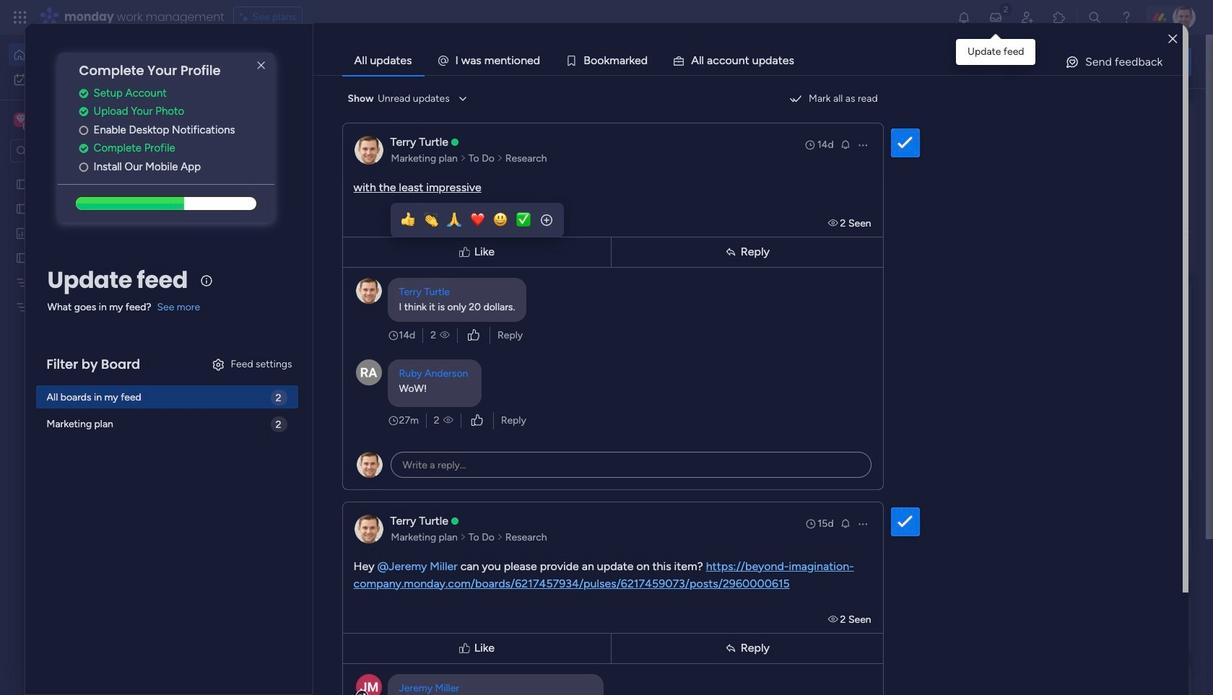 Task type: locate. For each thing, give the bounding box(es) containing it.
1 vertical spatial public board image
[[15, 251, 29, 264]]

1 horizontal spatial slider arrow image
[[497, 151, 503, 166]]

0 horizontal spatial slider arrow image
[[460, 530, 466, 545]]

public dashboard image
[[15, 226, 29, 240]]

0 vertical spatial public board image
[[15, 201, 29, 215]]

2 add to favorites image from the left
[[664, 264, 679, 278]]

circle o image
[[79, 125, 88, 136], [79, 162, 88, 172]]

2 slider arrow image from the left
[[497, 151, 503, 166]]

circle o image up check circle image
[[79, 125, 88, 136]]

0 vertical spatial v2 like image
[[468, 327, 480, 343]]

workspace image
[[14, 112, 28, 128], [16, 112, 26, 128]]

1 vertical spatial circle o image
[[79, 162, 88, 172]]

notifications image
[[957, 10, 971, 25]]

public board image up public dashboard image
[[15, 201, 29, 215]]

options image
[[857, 139, 868, 151]]

1 vertical spatial v2 like image
[[471, 413, 483, 429]]

contact sales element
[[975, 665, 1191, 695]]

1 horizontal spatial add to favorites image
[[664, 264, 679, 278]]

v2 seen image
[[828, 217, 840, 229], [440, 328, 450, 343], [443, 413, 453, 428]]

monday marketplace image
[[1052, 10, 1067, 25]]

2 vertical spatial v2 seen image
[[443, 413, 453, 428]]

1 horizontal spatial public board image
[[477, 264, 493, 279]]

help center element
[[975, 596, 1191, 653]]

v2 user feedback image
[[987, 54, 997, 70]]

slider arrow image
[[460, 530, 466, 545], [497, 530, 503, 545]]

v2 like image
[[468, 327, 480, 343], [471, 413, 483, 429]]

2 circle o image from the top
[[79, 162, 88, 172]]

public board image
[[15, 177, 29, 191], [477, 264, 493, 279], [713, 264, 729, 279]]

2 public board image from the top
[[15, 251, 29, 264]]

0 horizontal spatial slider arrow image
[[460, 151, 466, 166]]

invite members image
[[1020, 10, 1035, 25]]

tab
[[342, 46, 424, 75]]

check circle image
[[79, 88, 88, 99], [79, 106, 88, 117]]

option
[[9, 43, 175, 66], [9, 68, 175, 91], [0, 171, 184, 174]]

0 vertical spatial check circle image
[[79, 88, 88, 99]]

0 vertical spatial option
[[9, 43, 175, 66]]

0 horizontal spatial add to favorites image
[[428, 264, 443, 278]]

2 horizontal spatial public board image
[[713, 264, 729, 279]]

check circle image up check circle image
[[79, 106, 88, 117]]

add to favorites image
[[428, 264, 443, 278], [664, 264, 679, 278]]

1 vertical spatial v2 seen image
[[440, 328, 450, 343]]

1 horizontal spatial slider arrow image
[[497, 530, 503, 545]]

circle o image down search in workspace field
[[79, 162, 88, 172]]

help image
[[1119, 10, 1134, 25]]

check circle image
[[79, 143, 88, 154]]

slider arrow image
[[460, 151, 466, 166], [497, 151, 503, 166]]

reminder image
[[840, 138, 851, 150]]

0 vertical spatial circle o image
[[79, 125, 88, 136]]

list box
[[0, 169, 184, 514]]

templates image image
[[988, 291, 1178, 390]]

1 check circle image from the top
[[79, 88, 88, 99]]

public board image
[[15, 201, 29, 215], [15, 251, 29, 264]]

tab list
[[342, 46, 1183, 75]]

0 vertical spatial v2 seen image
[[828, 217, 840, 229]]

check circle image up workspace selection element
[[79, 88, 88, 99]]

public board image down public dashboard image
[[15, 251, 29, 264]]

1 public board image from the top
[[15, 201, 29, 215]]

v2 like image for v2 seen image to the bottom
[[471, 413, 483, 429]]

1 vertical spatial check circle image
[[79, 106, 88, 117]]



Task type: vqa. For each thing, say whether or not it's contained in the screenshot.
OPTION
yes



Task type: describe. For each thing, give the bounding box(es) containing it.
1 circle o image from the top
[[79, 125, 88, 136]]

dapulse x slim image
[[1170, 105, 1187, 122]]

1 add to favorites image from the left
[[428, 264, 443, 278]]

2 workspace image from the left
[[16, 112, 26, 128]]

1 slider arrow image from the left
[[460, 530, 466, 545]]

1 slider arrow image from the left
[[460, 151, 466, 166]]

getting started element
[[975, 526, 1191, 584]]

select product image
[[13, 10, 27, 25]]

remove from favorites image
[[428, 441, 443, 455]]

search everything image
[[1087, 10, 1102, 25]]

2 element
[[369, 544, 386, 561]]

v2 seen image
[[828, 613, 840, 626]]

terry turtle image
[[1173, 6, 1196, 29]]

1 vertical spatial option
[[9, 68, 175, 91]]

1 workspace image from the left
[[14, 112, 28, 128]]

workspace selection element
[[14, 111, 121, 130]]

close recently visited image
[[223, 118, 240, 135]]

update feed image
[[989, 10, 1003, 25]]

close image
[[1169, 34, 1177, 44]]

2 slider arrow image from the left
[[497, 530, 503, 545]]

v2 like image for v2 seen image to the middle
[[468, 327, 480, 343]]

0 horizontal spatial public board image
[[15, 177, 29, 191]]

2 image
[[999, 1, 1012, 17]]

v2 bolt switch image
[[1099, 54, 1108, 70]]

2 check circle image from the top
[[79, 106, 88, 117]]

2 vertical spatial option
[[0, 171, 184, 174]]

options image
[[857, 518, 868, 530]]

Search in workspace field
[[30, 143, 121, 159]]

see plans image
[[240, 9, 253, 25]]

give feedback image
[[1065, 55, 1080, 69]]

reminder image
[[840, 517, 851, 529]]

quick search results list box
[[223, 135, 940, 503]]

dapulse x slim image
[[252, 57, 270, 74]]



